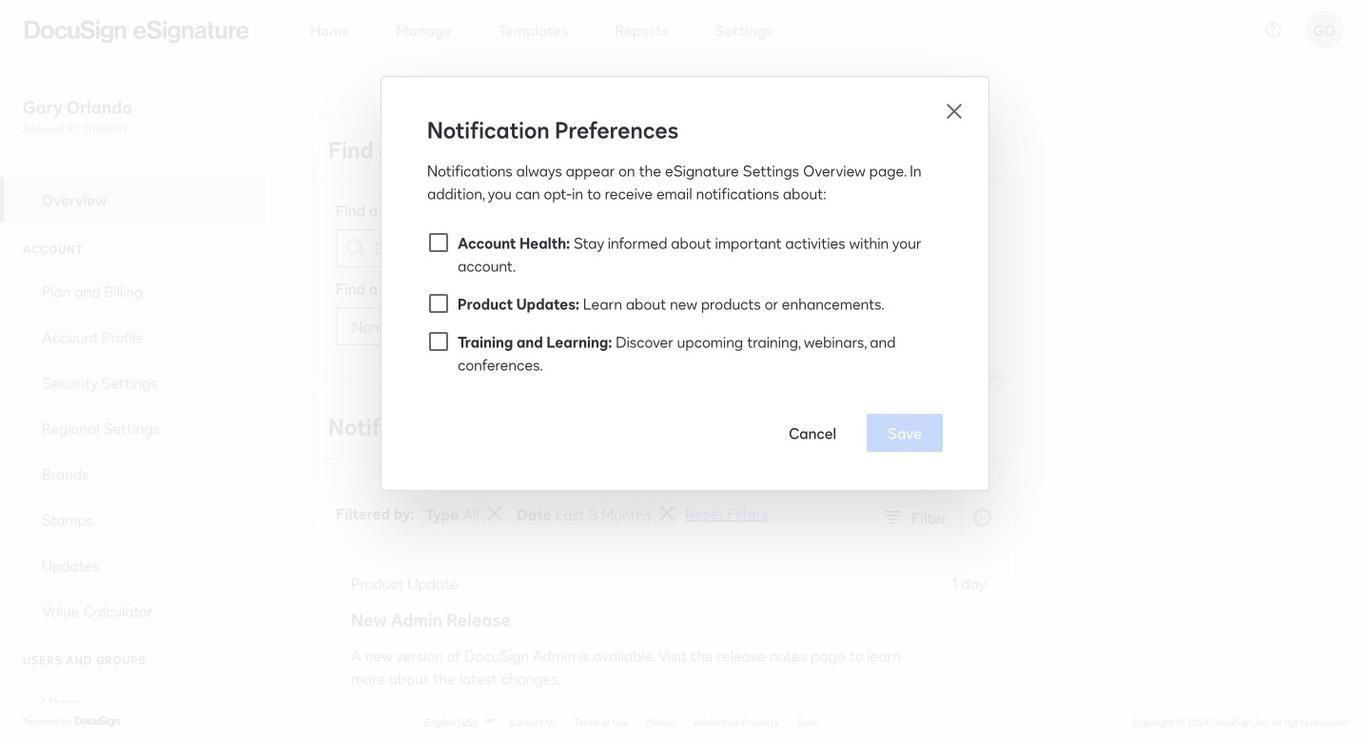 Task type: describe. For each thing, give the bounding box(es) containing it.
Enter name text field
[[425, 308, 600, 344]]

docusign admin image
[[25, 20, 249, 43]]

Enter keyword text field
[[375, 230, 563, 266]]



Task type: vqa. For each thing, say whether or not it's contained in the screenshot.
Enter name Text Box
yes



Task type: locate. For each thing, give the bounding box(es) containing it.
account element
[[0, 268, 266, 634]]

docusign image
[[74, 714, 122, 729]]



